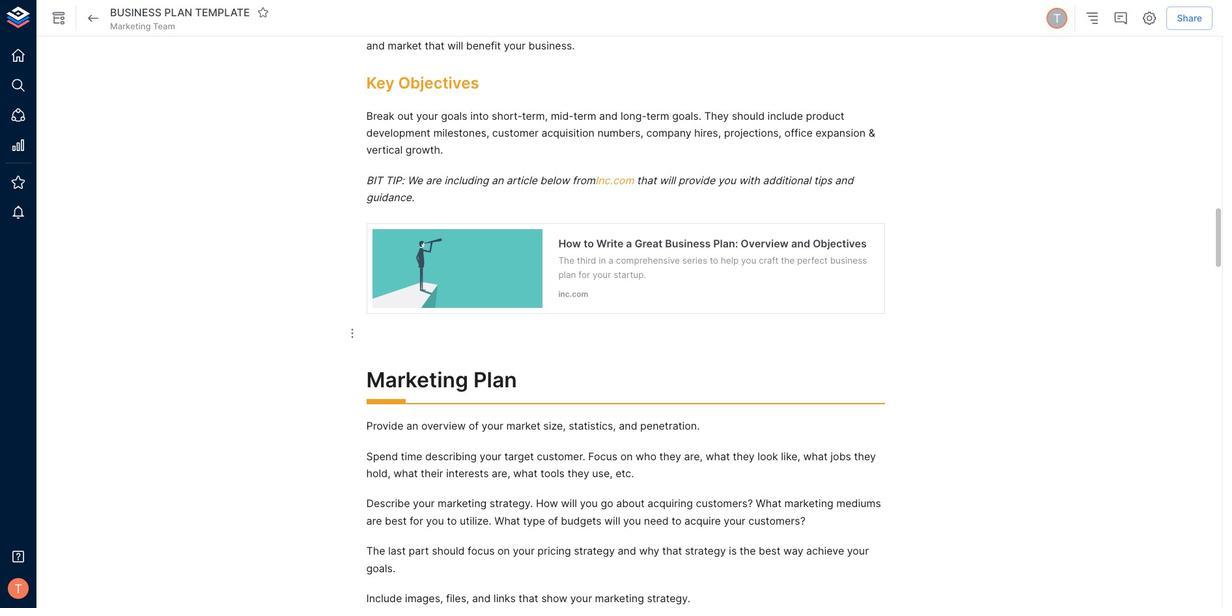 Task type: describe. For each thing, give the bounding box(es) containing it.
marketing team link
[[110, 20, 175, 32]]

additional
[[763, 174, 811, 187]]

plan
[[474, 367, 517, 393]]

what down time
[[394, 467, 418, 480]]

show
[[542, 592, 568, 605]]

who
[[636, 450, 657, 463]]

in inside how to write a great business plan: overview and objectives the third in a comprehensive series to help you craft the perfect business plan for your startup.
[[599, 255, 606, 266]]

sure
[[607, 22, 628, 35]]

what inside utilize this section to describe your industry and the markets within it. it's important to include research data and statistics to back up your points. you'll want to expand on the outlook for this market space and address what the future possibilities are. be sure to include products/developments in the industry and market that will benefit your business.
[[430, 22, 455, 35]]

and inside how to write a great business plan: overview and objectives the third in a comprehensive series to help you craft the perfect business plan for your startup.
[[792, 237, 811, 250]]

type
[[523, 515, 545, 528]]

describe
[[473, 0, 515, 0]]

2 vertical spatial market
[[507, 420, 541, 433]]

1 vertical spatial market
[[388, 39, 422, 52]]

1 strategy from the left
[[574, 545, 615, 558]]

you up 'part'
[[426, 515, 444, 528]]

that inside the last part should focus on your pricing strategy and why that strategy is the best way achieve your goals.
[[663, 545, 682, 558]]

expansion
[[816, 126, 866, 139]]

provide an overview of your market size, statistics, and penetration.
[[367, 420, 700, 433]]

below
[[540, 174, 570, 187]]

business.
[[529, 39, 575, 52]]

template
[[195, 6, 250, 19]]

possibilities
[[509, 22, 567, 35]]

business plan template
[[110, 6, 250, 19]]

on inside the last part should focus on your pricing strategy and why that strategy is the best way achieve your goals.
[[498, 545, 510, 558]]

of inside the describe your marketing strategy. how will you go about acquiring customers? what marketing mediums are best for you to utilize. what type of budgets will you need to acquire your customers?
[[548, 515, 558, 528]]

will up budgets at the bottom left of page
[[561, 497, 577, 510]]

craft
[[759, 255, 779, 266]]

guidance.
[[367, 191, 415, 204]]

your inside how to write a great business plan: overview and objectives the third in a comprehensive series to help you craft the perfect business plan for your startup.
[[593, 270, 611, 280]]

0 horizontal spatial are,
[[492, 467, 511, 480]]

hires,
[[695, 126, 721, 139]]

bit
[[367, 174, 383, 187]]

key
[[367, 74, 395, 93]]

short-
[[492, 109, 522, 122]]

out
[[398, 109, 414, 122]]

we
[[408, 174, 423, 187]]

that right links
[[519, 592, 539, 605]]

statistics,
[[569, 420, 616, 433]]

term,
[[522, 109, 548, 122]]

mid-
[[551, 109, 574, 122]]

within
[[669, 0, 698, 0]]

0 vertical spatial are,
[[684, 450, 703, 463]]

that inside that will provide you with additional tips and guidance.
[[637, 174, 657, 187]]

is
[[729, 545, 737, 558]]

your left pricing
[[513, 545, 535, 558]]

0 vertical spatial of
[[469, 420, 479, 433]]

share button
[[1167, 6, 1213, 30]]

you inside how to write a great business plan: overview and objectives the third in a comprehensive series to help you craft the perfect business plan for your startup.
[[741, 255, 757, 266]]

to up third
[[584, 237, 594, 250]]

up
[[500, 4, 512, 18]]

2 term from the left
[[647, 109, 670, 122]]

about
[[617, 497, 645, 510]]

look
[[758, 450, 778, 463]]

how to write a great business plan: overview and objectives the third in a comprehensive series to help you craft the perfect business plan for your startup.
[[559, 237, 868, 280]]

include for important
[[794, 0, 829, 0]]

1 horizontal spatial strategy.
[[647, 592, 691, 605]]

to down acquiring
[[672, 515, 682, 528]]

numbers,
[[598, 126, 644, 139]]

marketing for marketing plan
[[367, 367, 469, 393]]

include images, files, and links that show your marketing strategy.
[[367, 592, 691, 605]]

2 strategy from the left
[[685, 545, 726, 558]]

are inside the describe your marketing strategy. how will you go about acquiring customers? what marketing mediums are best for you to utilize. what type of budgets will you need to acquire your customers?
[[367, 515, 382, 528]]

to left utilize.
[[447, 515, 457, 528]]

you'll
[[576, 4, 601, 18]]

for inside utilize this section to describe your industry and the markets within it. it's important to include research data and statistics to back up your points. you'll want to expand on the outlook for this market space and address what the future possibilities are. be sure to include products/developments in the industry and market that will benefit your business.
[[758, 4, 771, 18]]

for inside how to write a great business plan: overview and objectives the third in a comprehensive series to help you craft the perfect business plan for your startup.
[[579, 270, 590, 280]]

bit tip: we are including an article below from inc.com
[[367, 174, 634, 187]]

achieve
[[807, 545, 845, 558]]

inc.com link
[[596, 174, 634, 187]]

with
[[739, 174, 760, 187]]

in inside utilize this section to describe your industry and the markets within it. it's important to include research data and statistics to back up your points. you'll want to expand on the outlook for this market space and address what the future possibilities are. be sure to include products/developments in the industry and market that will benefit your business.
[[802, 22, 811, 35]]

interests
[[446, 467, 489, 480]]

spend
[[367, 450, 398, 463]]

marketing team
[[110, 21, 175, 31]]

penetration.
[[641, 420, 700, 433]]

they right jobs
[[854, 450, 876, 463]]

to down markets
[[631, 4, 641, 18]]

0 vertical spatial customers?
[[696, 497, 753, 510]]

to right section
[[460, 0, 470, 0]]

1 horizontal spatial what
[[756, 497, 782, 510]]

they
[[705, 109, 729, 122]]

tips
[[814, 174, 832, 187]]

goals. inside the last part should focus on your pricing strategy and why that strategy is the best way achieve your goals.
[[367, 562, 396, 575]]

plan:
[[714, 237, 738, 250]]

pricing
[[538, 545, 571, 558]]

their
[[421, 467, 443, 480]]

they left use,
[[568, 467, 590, 480]]

office
[[785, 126, 813, 139]]

&
[[869, 126, 876, 139]]

go back image
[[85, 10, 101, 26]]

0 vertical spatial objectives
[[398, 74, 479, 93]]

and inside that will provide you with additional tips and guidance.
[[835, 174, 854, 187]]

tools
[[541, 467, 565, 480]]

break
[[367, 109, 395, 122]]

plan
[[164, 6, 192, 19]]

time
[[401, 450, 422, 463]]

customer.
[[537, 450, 586, 463]]

address
[[388, 22, 427, 35]]

way
[[784, 545, 804, 558]]

describe
[[367, 497, 410, 510]]

1 vertical spatial include
[[644, 22, 679, 35]]

should inside the last part should focus on your pricing strategy and why that strategy is the best way achieve your goals.
[[432, 545, 465, 558]]

utilize.
[[460, 515, 492, 528]]

comments image
[[1114, 10, 1129, 26]]

plan
[[559, 270, 576, 280]]

1 horizontal spatial an
[[492, 174, 504, 187]]

1 horizontal spatial t
[[1054, 11, 1061, 25]]

best for way
[[759, 545, 781, 558]]

utilize
[[367, 0, 397, 0]]

key objectives
[[367, 74, 479, 93]]

that inside utilize this section to describe your industry and the markets within it. it's important to include research data and statistics to back up your points. you'll want to expand on the outlook for this market space and address what the future possibilities are. be sure to include products/developments in the industry and market that will benefit your business.
[[425, 39, 445, 52]]

like,
[[781, 450, 801, 463]]

1 horizontal spatial t button
[[1045, 6, 1070, 31]]

1 horizontal spatial are
[[426, 174, 442, 187]]

milestones,
[[434, 126, 490, 139]]

table of contents image
[[1085, 10, 1101, 26]]

into
[[471, 109, 489, 122]]

they left look
[[733, 450, 755, 463]]

objectives inside how to write a great business plan: overview and objectives the third in a comprehensive series to help you craft the perfect business plan for your startup.
[[813, 237, 867, 250]]

spend time describing your target customer. focus on who they are, what they look like, what jobs they hold, what their interests are, what tools they use, etc.
[[367, 450, 879, 480]]

business
[[831, 255, 868, 266]]

0 vertical spatial market
[[795, 4, 829, 18]]

business
[[110, 6, 162, 19]]

why
[[639, 545, 660, 558]]

files,
[[446, 592, 469, 605]]



Task type: vqa. For each thing, say whether or not it's contained in the screenshot.
For to the left
yes



Task type: locate. For each thing, give the bounding box(es) containing it.
of right type
[[548, 515, 558, 528]]

part
[[409, 545, 429, 558]]

should right 'part'
[[432, 545, 465, 558]]

what down look
[[756, 497, 782, 510]]

the inside how to write a great business plan: overview and objectives the third in a comprehensive series to help you craft the perfect business plan for your startup.
[[559, 255, 575, 266]]

strategy. down why in the right bottom of the page
[[647, 592, 691, 605]]

this down important
[[774, 4, 792, 18]]

need
[[644, 515, 669, 528]]

market left space
[[795, 4, 829, 18]]

1 vertical spatial what
[[495, 515, 520, 528]]

1 horizontal spatial industry
[[833, 22, 873, 35]]

mediums
[[837, 497, 881, 510]]

a down write
[[609, 255, 614, 266]]

1 vertical spatial strategy.
[[647, 592, 691, 605]]

0 horizontal spatial objectives
[[398, 74, 479, 93]]

you left the go
[[580, 497, 598, 510]]

back
[[473, 4, 497, 18]]

1 horizontal spatial of
[[548, 515, 558, 528]]

0 horizontal spatial what
[[495, 515, 520, 528]]

include
[[367, 592, 402, 605]]

0 horizontal spatial are
[[367, 515, 382, 528]]

1 vertical spatial marketing
[[367, 367, 469, 393]]

0 vertical spatial the
[[559, 255, 575, 266]]

you down "about"
[[623, 515, 641, 528]]

term up company
[[647, 109, 670, 122]]

1 horizontal spatial best
[[759, 545, 781, 558]]

1 horizontal spatial marketing
[[595, 592, 644, 605]]

marketing inside "marketing team" link
[[110, 21, 151, 31]]

your right the up on the top left of page
[[515, 4, 537, 18]]

it.
[[701, 0, 711, 0]]

acquisition
[[542, 126, 595, 139]]

on inside utilize this section to describe your industry and the markets within it. it's important to include research data and statistics to back up your points. you'll want to expand on the outlook for this market space and address what the future possibilities are. be sure to include products/developments in the industry and market that will benefit your business.
[[684, 4, 696, 18]]

goals. inside break out your goals into short-term, mid-term and long-term goals. they should include product development milestones, customer acquisition numbers, company hires, projections, office expansion & vertical growth.
[[673, 109, 702, 122]]

the inside how to write a great business plan: overview and objectives the third in a comprehensive series to help you craft the perfect business plan for your startup.
[[781, 255, 795, 266]]

include for they
[[768, 109, 803, 122]]

1 vertical spatial goals.
[[367, 562, 396, 575]]

company
[[647, 126, 692, 139]]

best left way
[[759, 545, 781, 558]]

1 horizontal spatial goals.
[[673, 109, 702, 122]]

on right the focus
[[498, 545, 510, 558]]

0 vertical spatial should
[[732, 109, 765, 122]]

overview
[[741, 237, 789, 250]]

your down their
[[413, 497, 435, 510]]

strategy. up type
[[490, 497, 533, 510]]

0 vertical spatial a
[[626, 237, 632, 250]]

that will provide you with additional tips and guidance.
[[367, 174, 857, 204]]

inc.com
[[559, 289, 589, 299]]

0 vertical spatial goals.
[[673, 109, 702, 122]]

business
[[665, 237, 711, 250]]

on up etc.
[[621, 450, 633, 463]]

0 vertical spatial on
[[684, 4, 696, 18]]

and inside break out your goals into short-term, mid-term and long-term goals. they should include product development milestones, customer acquisition numbers, company hires, projections, office expansion & vertical growth.
[[600, 109, 618, 122]]

0 horizontal spatial in
[[599, 255, 606, 266]]

that right why in the right bottom of the page
[[663, 545, 682, 558]]

1 vertical spatial t button
[[4, 575, 33, 603]]

1 vertical spatial of
[[548, 515, 558, 528]]

for down important
[[758, 4, 771, 18]]

this
[[400, 0, 418, 0], [774, 4, 792, 18]]

are, down target
[[492, 467, 511, 480]]

1 vertical spatial industry
[[833, 22, 873, 35]]

what down statistics
[[430, 22, 455, 35]]

will left benefit
[[448, 39, 464, 52]]

best for for
[[385, 515, 407, 528]]

0 horizontal spatial this
[[400, 0, 418, 0]]

are right the we
[[426, 174, 442, 187]]

that down address
[[425, 39, 445, 52]]

they right the who
[[660, 450, 682, 463]]

tip:
[[386, 174, 405, 187]]

0 horizontal spatial the
[[367, 545, 385, 558]]

1 horizontal spatial should
[[732, 109, 765, 122]]

1 vertical spatial the
[[367, 545, 385, 558]]

section
[[421, 0, 457, 0]]

1 vertical spatial objectives
[[813, 237, 867, 250]]

0 horizontal spatial marketing
[[438, 497, 487, 510]]

budgets
[[561, 515, 602, 528]]

an left article
[[492, 174, 504, 187]]

marketing left the mediums
[[785, 497, 834, 510]]

1 horizontal spatial marketing
[[367, 367, 469, 393]]

0 vertical spatial best
[[385, 515, 407, 528]]

should inside break out your goals into short-term, mid-term and long-term goals. they should include product development milestones, customer acquisition numbers, company hires, projections, office expansion & vertical growth.
[[732, 109, 765, 122]]

hold,
[[367, 467, 391, 480]]

2 vertical spatial for
[[410, 515, 423, 528]]

0 horizontal spatial t
[[14, 582, 22, 596]]

comprehensive
[[616, 255, 680, 266]]

include inside break out your goals into short-term, mid-term and long-term goals. they should include product development milestones, customer acquisition numbers, company hires, projections, office expansion & vertical growth.
[[768, 109, 803, 122]]

your right show
[[571, 592, 592, 605]]

statistics
[[413, 4, 457, 18]]

1 horizontal spatial a
[[626, 237, 632, 250]]

1 vertical spatial are,
[[492, 467, 511, 480]]

best inside the last part should focus on your pricing strategy and why that strategy is the best way achieve your goals.
[[759, 545, 781, 558]]

1 vertical spatial this
[[774, 4, 792, 18]]

focus
[[589, 450, 618, 463]]

space
[[832, 4, 862, 18]]

0 horizontal spatial a
[[609, 255, 614, 266]]

what
[[430, 22, 455, 35], [706, 450, 730, 463], [804, 450, 828, 463], [394, 467, 418, 480], [514, 467, 538, 480]]

the
[[559, 255, 575, 266], [367, 545, 385, 558]]

important
[[730, 0, 778, 0]]

0 horizontal spatial on
[[498, 545, 510, 558]]

0 vertical spatial how
[[559, 237, 581, 250]]

your right out at left
[[417, 109, 438, 122]]

utilize this section to describe your industry and the markets within it. it's important to include research data and statistics to back up your points. you'll want to expand on the outlook for this market space and address what the future possibilities are. be sure to include products/developments in the industry and market that will benefit your business.
[[367, 0, 878, 52]]

will inside that will provide you with additional tips and guidance.
[[660, 174, 676, 187]]

to left help
[[710, 255, 719, 266]]

on inside spend time describing your target customer. focus on who they are, what they look like, what jobs they hold, what their interests are, what tools they use, etc.
[[621, 450, 633, 463]]

are,
[[684, 450, 703, 463], [492, 467, 511, 480]]

objectives
[[398, 74, 479, 93], [813, 237, 867, 250]]

1 vertical spatial should
[[432, 545, 465, 558]]

1 horizontal spatial market
[[507, 420, 541, 433]]

what left look
[[706, 450, 730, 463]]

including
[[444, 174, 489, 187]]

0 vertical spatial include
[[794, 0, 829, 0]]

outlook
[[718, 4, 755, 18]]

marketing down business
[[110, 21, 151, 31]]

and inside the last part should focus on your pricing strategy and why that strategy is the best way achieve your goals.
[[618, 545, 637, 558]]

for down third
[[579, 270, 590, 280]]

market up target
[[507, 420, 541, 433]]

markets
[[627, 0, 666, 0]]

will inside utilize this section to describe your industry and the markets within it. it's important to include research data and statistics to back up your points. you'll want to expand on the outlook for this market space and address what the future possibilities are. be sure to include products/developments in the industry and market that will benefit your business.
[[448, 39, 464, 52]]

strategy left the is
[[685, 545, 726, 558]]

will left "provide"
[[660, 174, 676, 187]]

objectives up goals
[[398, 74, 479, 93]]

1 horizontal spatial are,
[[684, 450, 703, 463]]

want
[[604, 4, 629, 18]]

include left research
[[794, 0, 829, 0]]

product
[[806, 109, 845, 122]]

an right provide
[[407, 420, 419, 433]]

2 horizontal spatial market
[[795, 4, 829, 18]]

last
[[388, 545, 406, 558]]

what down target
[[514, 467, 538, 480]]

0 horizontal spatial an
[[407, 420, 419, 433]]

include down "expand"
[[644, 22, 679, 35]]

target
[[505, 450, 534, 463]]

strategy. inside the describe your marketing strategy. how will you go about acquiring customers? what marketing mediums are best for you to utilize. what type of budgets will you need to acquire your customers?
[[490, 497, 533, 510]]

describe your marketing strategy. how will you go about acquiring customers? what marketing mediums are best for you to utilize. what type of budgets will you need to acquire your customers?
[[367, 497, 884, 528]]

marketing up utilize.
[[438, 497, 487, 510]]

break out your goals into short-term, mid-term and long-term goals. they should include product development milestones, customer acquisition numbers, company hires, projections, office expansion & vertical growth.
[[367, 109, 879, 157]]

your left target
[[480, 450, 502, 463]]

overview
[[422, 420, 466, 433]]

goals. down the last
[[367, 562, 396, 575]]

startup.
[[614, 270, 647, 280]]

are down describe
[[367, 515, 382, 528]]

settings image
[[1142, 10, 1158, 26]]

your inside spend time describing your target customer. focus on who they are, what they look like, what jobs they hold, what their interests are, what tools they use, etc.
[[480, 450, 502, 463]]

t
[[1054, 11, 1061, 25], [14, 582, 22, 596]]

team
[[153, 21, 175, 31]]

should
[[732, 109, 765, 122], [432, 545, 465, 558]]

1 vertical spatial customers?
[[749, 515, 806, 528]]

your up possibilities
[[518, 0, 540, 0]]

your down third
[[593, 270, 611, 280]]

research
[[832, 0, 875, 0]]

series
[[683, 255, 708, 266]]

customers? up way
[[749, 515, 806, 528]]

objectives up business
[[813, 237, 867, 250]]

development
[[367, 126, 431, 139]]

1 horizontal spatial for
[[579, 270, 590, 280]]

your down possibilities
[[504, 39, 526, 52]]

1 vertical spatial for
[[579, 270, 590, 280]]

1 horizontal spatial the
[[559, 255, 575, 266]]

the inside the last part should focus on your pricing strategy and why that strategy is the best way achieve your goals.
[[367, 545, 385, 558]]

third
[[577, 255, 597, 266]]

1 vertical spatial a
[[609, 255, 614, 266]]

0 vertical spatial this
[[400, 0, 418, 0]]

for inside the describe your marketing strategy. how will you go about acquiring customers? what marketing mediums are best for you to utilize. what type of budgets will you need to acquire your customers?
[[410, 515, 423, 528]]

marketing
[[110, 21, 151, 31], [367, 367, 469, 393]]

0 horizontal spatial for
[[410, 515, 423, 528]]

term up acquisition
[[574, 109, 597, 122]]

favorite image
[[257, 6, 269, 18]]

and
[[586, 0, 605, 0], [391, 4, 410, 18], [367, 22, 385, 35], [367, 39, 385, 52], [600, 109, 618, 122], [835, 174, 854, 187], [792, 237, 811, 250], [619, 420, 638, 433], [618, 545, 637, 558], [472, 592, 491, 605]]

1 horizontal spatial strategy
[[685, 545, 726, 558]]

the inside the last part should focus on your pricing strategy and why that strategy is the best way achieve your goals.
[[740, 545, 756, 558]]

what right like,
[[804, 450, 828, 463]]

of right the overview on the bottom left of page
[[469, 420, 479, 433]]

for
[[758, 4, 771, 18], [579, 270, 590, 280], [410, 515, 423, 528]]

best down describe
[[385, 515, 407, 528]]

customers? up acquire
[[696, 497, 753, 510]]

the up plan
[[559, 255, 575, 266]]

goals. up company
[[673, 109, 702, 122]]

your right achieve
[[848, 545, 869, 558]]

for up 'part'
[[410, 515, 423, 528]]

how inside how to write a great business plan: overview and objectives the third in a comprehensive series to help you craft the perfect business plan for your startup.
[[559, 237, 581, 250]]

1 vertical spatial in
[[599, 255, 606, 266]]

jobs
[[831, 450, 852, 463]]

2 vertical spatial include
[[768, 109, 803, 122]]

you inside that will provide you with additional tips and guidance.
[[718, 174, 736, 187]]

the left the last
[[367, 545, 385, 558]]

0 horizontal spatial term
[[574, 109, 597, 122]]

1 vertical spatial t
[[14, 582, 22, 596]]

best inside the describe your marketing strategy. how will you go about acquiring customers? what marketing mediums are best for you to utilize. what type of budgets will you need to acquire your customers?
[[385, 515, 407, 528]]

2 horizontal spatial for
[[758, 4, 771, 18]]

0 horizontal spatial goals.
[[367, 562, 396, 575]]

1 vertical spatial on
[[621, 450, 633, 463]]

0 horizontal spatial t button
[[4, 575, 33, 603]]

0 vertical spatial industry
[[543, 0, 583, 0]]

2 horizontal spatial marketing
[[785, 497, 834, 510]]

1 vertical spatial an
[[407, 420, 419, 433]]

in
[[802, 22, 811, 35], [599, 255, 606, 266]]

products/developments
[[682, 22, 799, 35]]

1 vertical spatial how
[[536, 497, 558, 510]]

market down address
[[388, 39, 422, 52]]

inc.com
[[596, 174, 634, 187]]

your up the is
[[724, 515, 746, 528]]

etc.
[[616, 467, 634, 480]]

will down the go
[[605, 515, 621, 528]]

to left back
[[460, 4, 470, 18]]

this right utilize on the left
[[400, 0, 418, 0]]

that right inc.com
[[637, 174, 657, 187]]

industry up points.
[[543, 0, 583, 0]]

you left with
[[718, 174, 736, 187]]

include up office
[[768, 109, 803, 122]]

will
[[448, 39, 464, 52], [660, 174, 676, 187], [561, 497, 577, 510], [605, 515, 621, 528]]

acquiring
[[648, 497, 693, 510]]

0 vertical spatial t button
[[1045, 6, 1070, 31]]

describing
[[425, 450, 477, 463]]

it's
[[713, 0, 727, 0]]

strategy.
[[490, 497, 533, 510], [647, 592, 691, 605]]

1 vertical spatial best
[[759, 545, 781, 558]]

show wiki image
[[51, 10, 66, 26]]

points.
[[540, 4, 573, 18]]

2 horizontal spatial on
[[684, 4, 696, 18]]

an
[[492, 174, 504, 187], [407, 420, 419, 433]]

strategy down budgets at the bottom left of page
[[574, 545, 615, 558]]

industry
[[543, 0, 583, 0], [833, 22, 873, 35]]

how inside the describe your marketing strategy. how will you go about acquiring customers? what marketing mediums are best for you to utilize. what type of budgets will you need to acquire your customers?
[[536, 497, 558, 510]]

1 horizontal spatial objectives
[[813, 237, 867, 250]]

1 horizontal spatial this
[[774, 4, 792, 18]]

0 horizontal spatial industry
[[543, 0, 583, 0]]

0 vertical spatial strategy.
[[490, 497, 533, 510]]

how up third
[[559, 237, 581, 250]]

share
[[1178, 12, 1203, 23]]

provide
[[679, 174, 715, 187]]

article
[[507, 174, 537, 187]]

your
[[518, 0, 540, 0], [515, 4, 537, 18], [504, 39, 526, 52], [417, 109, 438, 122], [593, 270, 611, 280], [482, 420, 504, 433], [480, 450, 502, 463], [413, 497, 435, 510], [724, 515, 746, 528], [513, 545, 535, 558], [848, 545, 869, 558], [571, 592, 592, 605]]

from
[[573, 174, 596, 187]]

you right help
[[741, 255, 757, 266]]

your inside break out your goals into short-term, mid-term and long-term goals. they should include product development milestones, customer acquisition numbers, company hires, projections, office expansion & vertical growth.
[[417, 109, 438, 122]]

what left type
[[495, 515, 520, 528]]

1 horizontal spatial in
[[802, 22, 811, 35]]

1 term from the left
[[574, 109, 597, 122]]

goals
[[441, 109, 468, 122]]

they
[[660, 450, 682, 463], [733, 450, 755, 463], [854, 450, 876, 463], [568, 467, 590, 480]]

a right write
[[626, 237, 632, 250]]

1 horizontal spatial term
[[647, 109, 670, 122]]

0 vertical spatial for
[[758, 4, 771, 18]]

to
[[460, 0, 470, 0], [781, 0, 791, 0], [460, 4, 470, 18], [631, 4, 641, 18], [631, 22, 641, 35], [584, 237, 594, 250], [710, 255, 719, 266], [447, 515, 457, 528], [672, 515, 682, 528]]

0 horizontal spatial market
[[388, 39, 422, 52]]

images,
[[405, 592, 443, 605]]

1 vertical spatial are
[[367, 515, 382, 528]]

to right important
[[781, 0, 791, 0]]

0 horizontal spatial marketing
[[110, 21, 151, 31]]

on down within
[[684, 4, 696, 18]]

0 vertical spatial t
[[1054, 11, 1061, 25]]

0 horizontal spatial strategy.
[[490, 497, 533, 510]]

marketing up the overview on the bottom left of page
[[367, 367, 469, 393]]

how up type
[[536, 497, 558, 510]]

help
[[721, 255, 739, 266]]

your down plan
[[482, 420, 504, 433]]

0 horizontal spatial should
[[432, 545, 465, 558]]

0 horizontal spatial strategy
[[574, 545, 615, 558]]

0 vertical spatial an
[[492, 174, 504, 187]]

marketing down the last part should focus on your pricing strategy and why that strategy is the best way achieve your goals. on the bottom of page
[[595, 592, 644, 605]]

should up projections, at the right top of page
[[732, 109, 765, 122]]

industry down space
[[833, 22, 873, 35]]

marketing for marketing team
[[110, 21, 151, 31]]

0 vertical spatial marketing
[[110, 21, 151, 31]]

are, down penetration.
[[684, 450, 703, 463]]

0 vertical spatial in
[[802, 22, 811, 35]]

of
[[469, 420, 479, 433], [548, 515, 558, 528]]

0 horizontal spatial best
[[385, 515, 407, 528]]

perfect
[[798, 255, 828, 266]]

0 horizontal spatial of
[[469, 420, 479, 433]]

to right sure in the top of the page
[[631, 22, 641, 35]]

customers?
[[696, 497, 753, 510], [749, 515, 806, 528]]

0 vertical spatial what
[[756, 497, 782, 510]]



